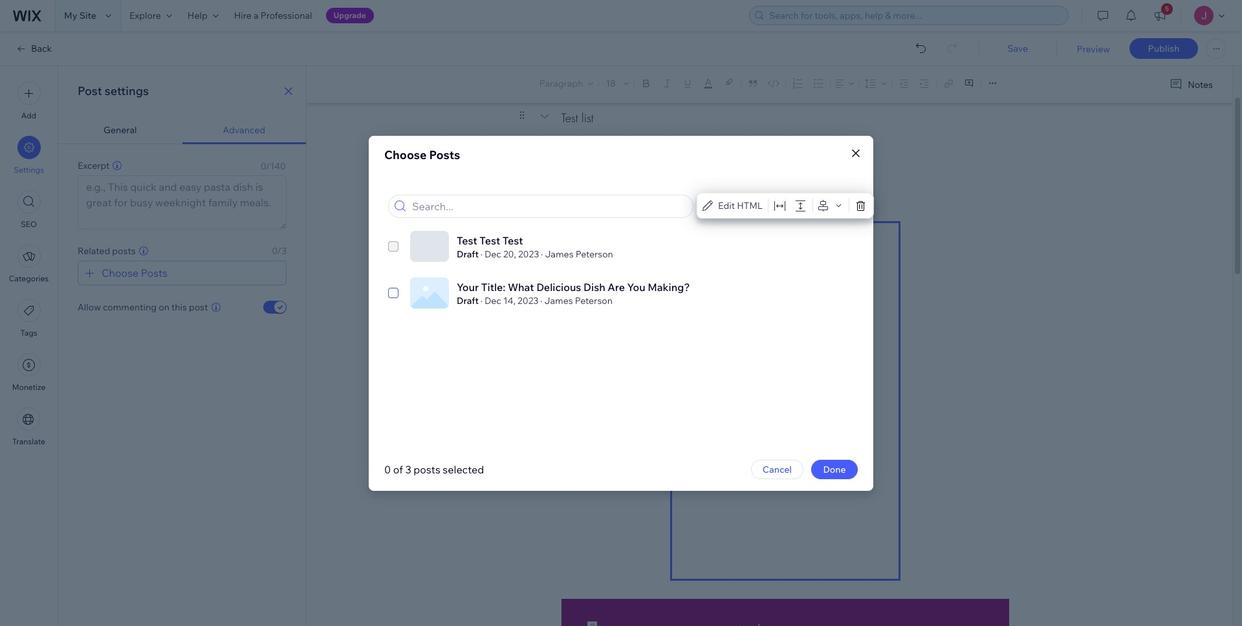 Task type: vqa. For each thing, say whether or not it's contained in the screenshot.
category icon
no



Task type: locate. For each thing, give the bounding box(es) containing it.
menu containing add
[[0, 74, 58, 454]]

choose posts
[[385, 147, 460, 162], [102, 267, 168, 280]]

done button
[[812, 460, 858, 479]]

0 vertical spatial james
[[545, 248, 574, 260]]

my
[[64, 10, 77, 21]]

tab list containing general
[[58, 117, 306, 144]]

allow
[[78, 302, 101, 313]]

1 dec from the top
[[485, 248, 502, 260]]

dec
[[485, 248, 502, 260], [485, 295, 502, 307]]

related posts
[[78, 245, 136, 257]]

dec left the 20,
[[485, 248, 502, 260]]

james
[[545, 248, 574, 260], [545, 295, 573, 307]]

tab list
[[58, 117, 306, 144]]

post
[[78, 84, 102, 98]]

tags
[[20, 328, 37, 338]]

james inside your title: what delicious dish are you making? draft · dec 14, 2023 · james peterson
[[545, 295, 573, 307]]

draft up your
[[457, 248, 479, 260]]

hire
[[234, 10, 252, 21]]

james down delicious
[[545, 295, 573, 307]]

0 horizontal spatial 0
[[261, 161, 266, 172]]

1 vertical spatial draft
[[457, 295, 479, 307]]

add
[[21, 111, 36, 120]]

posts inside button
[[141, 267, 168, 280]]

explore
[[129, 10, 161, 21]]

dec down title:
[[485, 295, 502, 307]]

posts up choose posts button
[[112, 245, 136, 257]]

upgrade button
[[326, 8, 374, 23]]

menu
[[0, 74, 58, 454]]

5 button
[[1147, 0, 1175, 31]]

draft inside your title: what delicious dish are you making? draft · dec 14, 2023 · james peterson
[[457, 295, 479, 307]]

0 horizontal spatial choose posts
[[102, 267, 168, 280]]

test list
[[562, 110, 594, 125]]

cancel button
[[752, 460, 804, 479]]

0 vertical spatial posts
[[430, 147, 460, 162]]

monetize
[[12, 383, 46, 392]]

1 draft from the top
[[457, 248, 479, 260]]

None checkbox
[[388, 285, 399, 301]]

paragraph
[[540, 78, 584, 89]]

your title: what delicious dish are you making? draft · dec 14, 2023 · james peterson
[[457, 281, 691, 307]]

1 vertical spatial dec
[[485, 295, 502, 307]]

0
[[261, 161, 266, 172], [385, 463, 391, 476]]

draft down your
[[457, 295, 479, 307]]

0 vertical spatial choose posts
[[385, 147, 460, 162]]

selected
[[443, 463, 484, 476]]

advanced button
[[182, 117, 306, 144]]

0 vertical spatial dec
[[485, 248, 502, 260]]

2023
[[519, 248, 539, 260], [518, 295, 539, 307]]

0 vertical spatial peterson
[[576, 248, 614, 260]]

draft inside 'test test test draft · dec 20, 2023 · james peterson'
[[457, 248, 479, 260]]

Search for tools, apps, help & more... field
[[766, 6, 1065, 25]]

upgrade
[[334, 10, 366, 20]]

draft
[[457, 248, 479, 260], [457, 295, 479, 307]]

None field
[[759, 195, 834, 217]]

choose
[[385, 147, 427, 162], [102, 267, 139, 280]]

peterson down the dish
[[575, 295, 613, 307]]

posts
[[112, 245, 136, 257], [414, 463, 441, 476]]

0 left 140
[[261, 161, 266, 172]]

1 horizontal spatial 0
[[385, 463, 391, 476]]

None checkbox
[[388, 239, 399, 254]]

a
[[254, 10, 259, 21]]

2 dec from the top
[[485, 295, 502, 307]]

general button
[[58, 117, 182, 144]]

· right the 20,
[[542, 248, 543, 260]]

1 vertical spatial choose
[[102, 267, 139, 280]]

preview
[[1078, 43, 1111, 55]]

done
[[824, 464, 847, 476]]

edit html
[[719, 200, 763, 212]]

excerpt
[[78, 160, 110, 172]]

1 vertical spatial posts
[[141, 267, 168, 280]]

1 vertical spatial 0
[[385, 463, 391, 476]]

2023 down what
[[518, 295, 539, 307]]

1 vertical spatial posts
[[414, 463, 441, 476]]

add button
[[17, 82, 40, 120]]

peterson inside 'test test test draft · dec 20, 2023 · james peterson'
[[576, 248, 614, 260]]

2 draft from the top
[[457, 295, 479, 307]]

3
[[406, 463, 412, 476]]

0 vertical spatial 0
[[261, 161, 266, 172]]

dish
[[584, 281, 606, 294]]

commenting
[[103, 302, 157, 313]]

hire a professional link
[[226, 0, 320, 31]]

0 vertical spatial choose
[[385, 147, 427, 162]]

edit
[[719, 200, 735, 212]]

0 for 0 of 3 posts selected
[[385, 463, 391, 476]]

settings
[[14, 165, 44, 175]]

·
[[481, 248, 483, 260], [542, 248, 543, 260], [481, 295, 483, 307], [541, 295, 543, 307]]

settings
[[105, 84, 149, 98]]

categories
[[9, 274, 49, 284]]

test
[[562, 110, 578, 125], [457, 234, 478, 247], [480, 234, 501, 247], [503, 234, 523, 247]]

2023 right the 20,
[[519, 248, 539, 260]]

0 horizontal spatial posts
[[141, 267, 168, 280]]

james up delicious
[[545, 248, 574, 260]]

posts right '3' at the left of page
[[414, 463, 441, 476]]

0 horizontal spatial posts
[[112, 245, 136, 257]]

0 vertical spatial draft
[[457, 248, 479, 260]]

1 vertical spatial james
[[545, 295, 573, 307]]

back
[[31, 43, 52, 54]]

0 horizontal spatial choose
[[102, 267, 139, 280]]

0 left of
[[385, 463, 391, 476]]

0 vertical spatial 2023
[[519, 248, 539, 260]]

choose inside button
[[102, 267, 139, 280]]

1 vertical spatial peterson
[[575, 295, 613, 307]]

peterson up the dish
[[576, 248, 614, 260]]

1 vertical spatial choose posts
[[102, 267, 168, 280]]

1 vertical spatial 2023
[[518, 295, 539, 307]]

your
[[457, 281, 479, 294]]

/
[[266, 161, 270, 172]]



Task type: describe. For each thing, give the bounding box(es) containing it.
site
[[79, 10, 96, 21]]

choose posts inside choose posts button
[[102, 267, 168, 280]]

dec inside 'test test test draft · dec 20, 2023 · james peterson'
[[485, 248, 502, 260]]

of
[[394, 463, 403, 476]]

0 for 0 / 140
[[261, 161, 266, 172]]

help button
[[180, 0, 226, 31]]

translate button
[[12, 408, 45, 447]]

peterson inside your title: what delicious dish are you making? draft · dec 14, 2023 · james peterson
[[575, 295, 613, 307]]

1 horizontal spatial posts
[[414, 463, 441, 476]]

· down delicious
[[541, 295, 543, 307]]

· left the 20,
[[481, 248, 483, 260]]

filter by:
[[710, 201, 746, 213]]

allow commenting on this post
[[78, 302, 208, 313]]

Excerpt text field
[[78, 176, 286, 229]]

cancel
[[763, 464, 792, 476]]

choose posts button
[[82, 265, 168, 281]]

monetize button
[[12, 353, 46, 392]]

2023 inside your title: what delicious dish are you making? draft · dec 14, 2023 · james peterson
[[518, 295, 539, 307]]

back button
[[16, 43, 52, 54]]

test left list
[[562, 110, 578, 125]]

140
[[270, 161, 286, 172]]

filter
[[710, 201, 732, 213]]

you
[[628, 281, 646, 294]]

edit html button
[[700, 197, 766, 215]]

test up the 20,
[[503, 234, 523, 247]]

by:
[[734, 201, 746, 213]]

thing
[[581, 136, 604, 151]]

test up your
[[457, 234, 478, 247]]

0/3
[[272, 245, 287, 257]]

notes button
[[1165, 76, 1218, 93]]

tags button
[[17, 299, 40, 338]]

seo
[[21, 219, 37, 229]]

publish
[[1149, 43, 1180, 54]]

on
[[159, 302, 170, 313]]

delicious
[[537, 281, 582, 294]]

0 of 3 posts selected
[[385, 463, 484, 476]]

0 vertical spatial posts
[[112, 245, 136, 257]]

making?
[[648, 281, 691, 294]]

james inside 'test test test draft · dec 20, 2023 · james peterson'
[[545, 248, 574, 260]]

categories button
[[9, 245, 49, 284]]

translate
[[12, 437, 45, 447]]

general
[[104, 124, 137, 136]]

my site
[[64, 10, 96, 21]]

1 horizontal spatial choose posts
[[385, 147, 460, 162]]

advanced
[[223, 124, 265, 136]]

save button
[[992, 43, 1045, 54]]

0 / 140
[[261, 161, 286, 172]]

first thing
[[562, 136, 604, 151]]

what
[[508, 281, 534, 294]]

notes
[[1189, 79, 1214, 90]]

paragraph button
[[537, 74, 597, 93]]

2023 inside 'test test test draft · dec 20, 2023 · james peterson'
[[519, 248, 539, 260]]

test test test draft · dec 20, 2023 · james peterson
[[457, 234, 614, 260]]

help
[[188, 10, 208, 21]]

save
[[1008, 43, 1029, 54]]

· down title:
[[481, 295, 483, 307]]

publish button
[[1130, 38, 1199, 59]]

html
[[737, 200, 763, 212]]

professional
[[261, 10, 312, 21]]

1 horizontal spatial choose
[[385, 147, 427, 162]]

list
[[582, 110, 594, 125]]

post
[[189, 302, 208, 313]]

settings button
[[14, 136, 44, 175]]

14,
[[504, 295, 516, 307]]

Search... field
[[409, 195, 689, 217]]

5
[[1166, 5, 1170, 13]]

title:
[[482, 281, 506, 294]]

hire a professional
[[234, 10, 312, 21]]

1 horizontal spatial posts
[[430, 147, 460, 162]]

seo button
[[17, 190, 40, 229]]

test up title:
[[480, 234, 501, 247]]

post settings
[[78, 84, 149, 98]]

related
[[78, 245, 110, 257]]

20,
[[504, 248, 517, 260]]

dec inside your title: what delicious dish are you making? draft · dec 14, 2023 · james peterson
[[485, 295, 502, 307]]

first
[[562, 136, 577, 151]]

this
[[172, 302, 187, 313]]

preview button
[[1078, 43, 1111, 55]]

are
[[608, 281, 625, 294]]



